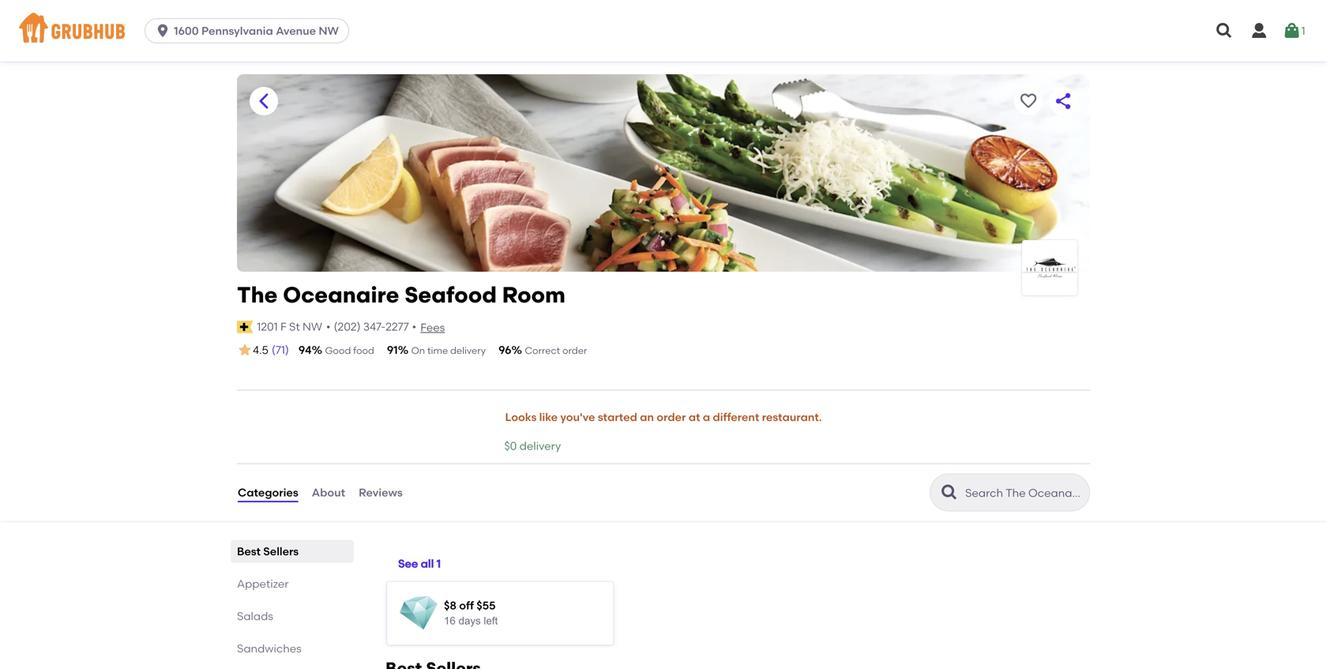 Task type: vqa. For each thing, say whether or not it's contained in the screenshot.
1
yes



Task type: describe. For each thing, give the bounding box(es) containing it.
best sellers
[[237, 545, 299, 558]]

restaurant.
[[762, 411, 822, 424]]

room
[[502, 282, 566, 308]]

96
[[499, 343, 512, 357]]

1 inside main navigation 'navigation'
[[1302, 24, 1306, 37]]

left
[[484, 615, 498, 627]]

star icon image
[[237, 342, 253, 358]]

sandwiches
[[237, 642, 302, 656]]

see all 1
[[398, 557, 441, 570]]

pennsylvania
[[201, 24, 273, 38]]

good food
[[325, 345, 374, 356]]

fees button
[[420, 319, 446, 337]]

all
[[421, 557, 434, 570]]

on
[[411, 345, 425, 356]]

days
[[459, 615, 481, 627]]

$0 delivery
[[505, 439, 561, 453]]

avenue
[[276, 24, 316, 38]]

appetizer
[[237, 577, 289, 591]]

subscription pass image
[[237, 321, 253, 333]]

1201 f st nw button
[[256, 318, 323, 336]]

seafood
[[405, 282, 497, 308]]

order inside button
[[657, 411, 686, 424]]

1201 f st nw
[[257, 320, 322, 334]]

nw for 1600 pennsylvania avenue nw
[[319, 24, 339, 38]]

svg image inside 1 button
[[1283, 21, 1302, 40]]

looks like you've started an order at a different restaurant.
[[505, 411, 822, 424]]

(202)
[[334, 320, 361, 334]]

oceanaire
[[283, 282, 399, 308]]

different
[[713, 411, 760, 424]]

see
[[398, 557, 418, 570]]

see all 1 button
[[398, 550, 441, 578]]

94
[[299, 343, 312, 357]]

a
[[703, 411, 710, 424]]

2277
[[386, 320, 409, 334]]

reviews button
[[358, 464, 404, 521]]

good
[[325, 345, 351, 356]]

the oceanaire seafood room logo image
[[1023, 250, 1078, 286]]

Search The Oceanaire Seafood Room search field
[[964, 486, 1085, 501]]

347-
[[363, 320, 386, 334]]



Task type: locate. For each thing, give the bounding box(es) containing it.
categories button
[[237, 464, 299, 521]]

about
[[312, 486, 345, 499]]

main navigation navigation
[[0, 0, 1328, 62]]

0 horizontal spatial order
[[563, 345, 587, 356]]

the
[[237, 282, 278, 308]]

at
[[689, 411, 700, 424]]

1600 pennsylvania avenue nw button
[[145, 18, 355, 43]]

0 horizontal spatial delivery
[[450, 345, 486, 356]]

an
[[640, 411, 654, 424]]

you've
[[561, 411, 595, 424]]

$8
[[444, 599, 457, 613]]

91
[[387, 343, 398, 357]]

delivery
[[450, 345, 486, 356], [520, 439, 561, 453]]

nw for 1201 f st nw
[[303, 320, 322, 334]]

order left at
[[657, 411, 686, 424]]

• right 2277
[[412, 320, 417, 334]]

• (202) 347-2277 • fees
[[326, 320, 445, 334]]

0 vertical spatial order
[[563, 345, 587, 356]]

food
[[353, 345, 374, 356]]

1201
[[257, 320, 278, 334]]

f
[[281, 320, 287, 334]]

svg image inside 1600 pennsylvania avenue nw button
[[155, 23, 171, 39]]

rewards image
[[400, 595, 438, 633]]

about button
[[311, 464, 346, 521]]

caret left icon image
[[254, 92, 273, 111]]

save this restaurant button
[[1015, 87, 1043, 115]]

share icon image
[[1054, 92, 1073, 111]]

delivery right $0
[[520, 439, 561, 453]]

$0
[[505, 439, 517, 453]]

save this restaurant image
[[1019, 92, 1038, 111]]

1 vertical spatial nw
[[303, 320, 322, 334]]

correct order
[[525, 345, 587, 356]]

on time delivery
[[411, 345, 486, 356]]

1
[[1302, 24, 1306, 37], [437, 557, 441, 570]]

$8 off $55 16 days left
[[444, 599, 498, 627]]

0 vertical spatial delivery
[[450, 345, 486, 356]]

1600 pennsylvania avenue nw
[[174, 24, 339, 38]]

(202) 347-2277 button
[[334, 319, 409, 335]]

search icon image
[[940, 483, 959, 502]]

salads
[[237, 610, 273, 623]]

nw right avenue
[[319, 24, 339, 38]]

•
[[326, 320, 331, 334], [412, 320, 417, 334]]

reviews
[[359, 486, 403, 499]]

• left (202)
[[326, 320, 331, 334]]

nw right st
[[303, 320, 322, 334]]

1 horizontal spatial order
[[657, 411, 686, 424]]

started
[[598, 411, 638, 424]]

order
[[563, 345, 587, 356], [657, 411, 686, 424]]

st
[[289, 320, 300, 334]]

svg image
[[1215, 21, 1234, 40], [1250, 21, 1269, 40], [1283, 21, 1302, 40], [155, 23, 171, 39]]

1 horizontal spatial 1
[[1302, 24, 1306, 37]]

fees
[[421, 321, 445, 334]]

like
[[539, 411, 558, 424]]

0 horizontal spatial •
[[326, 320, 331, 334]]

best
[[237, 545, 261, 558]]

nw
[[319, 24, 339, 38], [303, 320, 322, 334]]

1600
[[174, 24, 199, 38]]

looks like you've started an order at a different restaurant. button
[[505, 400, 823, 435]]

1 vertical spatial order
[[657, 411, 686, 424]]

the oceanaire seafood room
[[237, 282, 566, 308]]

nw inside main navigation 'navigation'
[[319, 24, 339, 38]]

0 horizontal spatial 1
[[437, 557, 441, 570]]

1 horizontal spatial delivery
[[520, 439, 561, 453]]

$55
[[477, 599, 496, 613]]

sellers
[[263, 545, 299, 558]]

16
[[444, 615, 456, 627]]

1 horizontal spatial •
[[412, 320, 417, 334]]

time
[[427, 345, 448, 356]]

2 • from the left
[[412, 320, 417, 334]]

1 • from the left
[[326, 320, 331, 334]]

4.5
[[253, 343, 269, 357]]

categories
[[238, 486, 298, 499]]

correct
[[525, 345, 560, 356]]

off
[[459, 599, 474, 613]]

delivery right time
[[450, 345, 486, 356]]

order right correct
[[563, 345, 587, 356]]

looks
[[505, 411, 537, 424]]

0 vertical spatial 1
[[1302, 24, 1306, 37]]

1 button
[[1283, 17, 1306, 45]]

0 vertical spatial nw
[[319, 24, 339, 38]]

(71)
[[272, 343, 289, 357]]

1 vertical spatial delivery
[[520, 439, 561, 453]]

1 vertical spatial 1
[[437, 557, 441, 570]]



